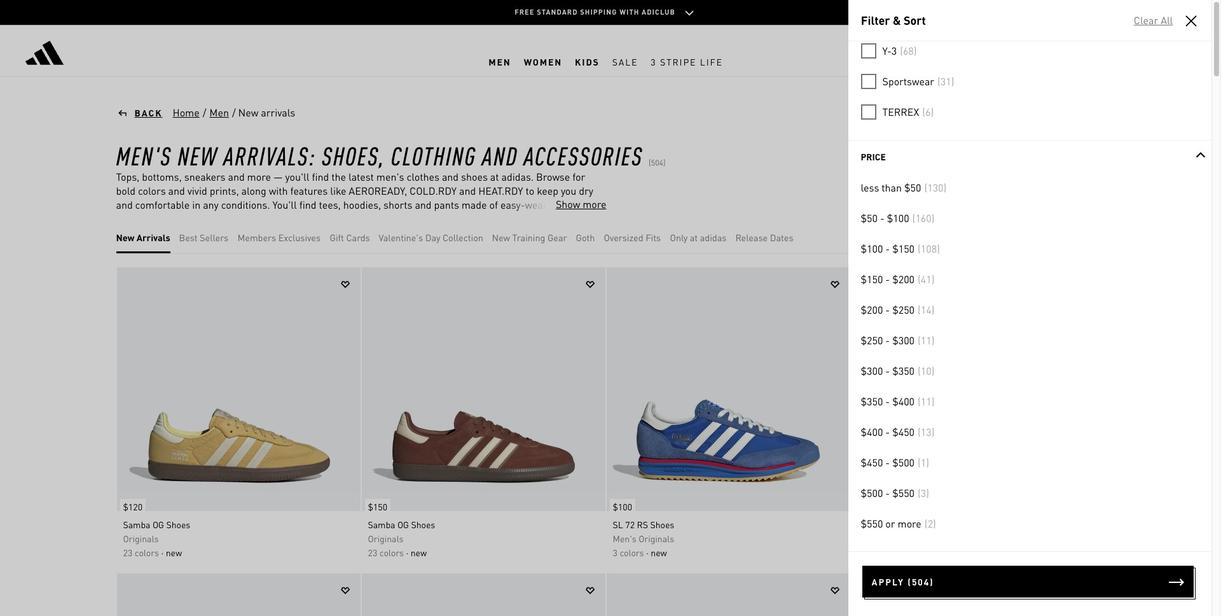 Task type: describe. For each thing, give the bounding box(es) containing it.
only at adidas
[[670, 232, 727, 243]]

0 horizontal spatial for
[[393, 212, 405, 225]]

best sellers
[[179, 232, 229, 243]]

jersey
[[1031, 519, 1057, 530]]

soccer black predator 24 elite turf cleats image
[[362, 573, 606, 616]]

$450 - $500 (1)
[[861, 456, 930, 469]]

- for $200
[[886, 303, 890, 316]]

(11) for $350 - $400 (11)
[[918, 395, 935, 408]]

terrex
[[883, 105, 920, 118]]

back
[[135, 107, 163, 118]]

designed
[[349, 212, 390, 225]]

members exclusives
[[238, 232, 321, 243]]

all
[[1161, 13, 1173, 27]]

fits
[[646, 232, 661, 243]]

2 horizontal spatial more
[[898, 517, 922, 530]]

new up vivid
[[178, 139, 218, 171]]

cold.rdy
[[410, 184, 457, 197]]

- for $100
[[886, 242, 890, 255]]

authentic
[[991, 519, 1029, 530]]

then
[[276, 212, 299, 225]]

arrivals:
[[224, 139, 316, 171]]

clear all link
[[1134, 13, 1174, 27]]

and down jersey,
[[146, 226, 163, 239]]

training
[[513, 232, 546, 243]]

you
[[561, 184, 577, 197]]

sl
[[613, 519, 623, 530]]

$100 - $150 (108)
[[861, 242, 941, 255]]

any
[[203, 198, 219, 211]]

originals brown samba og shoes image
[[362, 267, 606, 511]]

1 horizontal spatial for
[[527, 212, 540, 225]]

0 vertical spatial along
[[242, 184, 266, 197]]

hoodies,
[[343, 198, 381, 211]]

away
[[968, 519, 989, 530]]

soft
[[373, 226, 390, 239]]

gift
[[330, 232, 344, 243]]

new training gear
[[492, 232, 567, 243]]

less
[[861, 181, 880, 194]]

$100 for $100
[[613, 501, 633, 512]]

list containing new arrivals
[[116, 221, 803, 253]]

and up made
[[459, 184, 476, 197]]

conditions.
[[221, 198, 270, 211]]

4 new from the left
[[858, 547, 874, 558]]

fabrics
[[564, 198, 595, 211]]

heat.rdy
[[479, 184, 523, 197]]

gift cards link
[[330, 230, 370, 244]]

inter miami cf 23/24 messi away authentic jersey
[[858, 519, 1057, 530]]

accessories
[[524, 139, 643, 171]]

sellers
[[200, 232, 229, 243]]

new for new arrivals
[[116, 232, 135, 243]]

0 horizontal spatial $550
[[861, 517, 884, 530]]

made
[[462, 198, 487, 211]]

add
[[301, 212, 318, 225]]

and up the cold.rdy
[[442, 170, 459, 183]]

0 vertical spatial $200
[[893, 272, 915, 286]]

cards
[[346, 232, 370, 243]]

colors inside sl 72 rs shoes men's originals 3 colors · new
[[620, 547, 644, 558]]

main navigation element
[[290, 46, 922, 76]]

free standard shipping with adiclub
[[515, 8, 676, 16]]

0 vertical spatial like
[[330, 184, 346, 197]]

- for $350
[[886, 395, 890, 408]]

soccer black predator 24 league low freestyle shoes image
[[117, 573, 361, 616]]

and up heat.rdy
[[482, 139, 518, 171]]

cushioning
[[392, 226, 441, 239]]

new arrivals
[[116, 232, 170, 243]]

(11) for $250 - $300 (11)
[[918, 333, 935, 347]]

back button
[[116, 106, 163, 119]]

at inside tops, bottoms, sneakers and more — you'll find the latest men's clothes and shoes at adidas. browse for bold colors and vivid prints, along with features like aeroready, cold.rdy and heat.rdy to keep you dry and comfortable in any conditions. you'll find tees, hoodies, shorts and pants made of easy-wearing fabrics like jersey, french terry and fleece. then add shoes designed for your favorite activity. look for brilliant colors and bold prints, along with breathable uppers and soft cushioning to bring out your best.
[[491, 170, 499, 183]]

1 vertical spatial $300
[[861, 364, 884, 377]]

in
[[192, 198, 201, 211]]

oversized fits link
[[604, 230, 661, 244]]

wearing
[[525, 198, 562, 211]]

—
[[274, 170, 283, 183]]

out
[[481, 226, 496, 239]]

shoes for $120
[[166, 519, 190, 530]]

price
[[861, 151, 886, 162]]

favorite
[[430, 212, 464, 225]]

inter
[[858, 519, 877, 530]]

arrivals
[[261, 106, 295, 119]]

· for $150
[[406, 547, 409, 558]]

$150 for $150 - $200 (41)
[[861, 272, 884, 286]]

1 vertical spatial with
[[247, 226, 266, 239]]

(3)
[[918, 486, 930, 500]]

more inside 'button'
[[583, 197, 607, 211]]

0 horizontal spatial $400
[[861, 425, 884, 438]]

originals up y-3 (68)
[[883, 13, 924, 27]]

0 vertical spatial $400
[[893, 395, 915, 408]]

23 for $120
[[123, 547, 133, 558]]

0 vertical spatial find
[[312, 170, 329, 183]]

(6)
[[923, 105, 934, 118]]

new inside sl 72 rs shoes men's originals 3 colors · new
[[651, 547, 667, 558]]

activity.
[[467, 212, 500, 225]]

more inside tops, bottoms, sneakers and more — you'll find the latest men's clothes and shoes at adidas. browse for bold colors and vivid prints, along with features like aeroready, cold.rdy and heat.rdy to keep you dry and comfortable in any conditions. you'll find tees, hoodies, shorts and pants made of easy-wearing fabrics like jersey, french terry and fleece. then add shoes designed for your favorite activity. look for brilliant colors and bold prints, along with breathable uppers and soft cushioning to bring out your best.
[[247, 170, 271, 183]]

valentine's
[[379, 232, 423, 243]]

new for new arrivals
[[238, 106, 259, 119]]

day
[[426, 232, 441, 243]]

1 vertical spatial $50
[[861, 211, 878, 225]]

sneakers
[[184, 170, 226, 183]]

1 horizontal spatial $250
[[893, 303, 915, 316]]

apply (504) button
[[863, 566, 1194, 598]]

men
[[210, 106, 229, 119]]

than
[[882, 181, 902, 194]]

basketball turquoise ae 1 basketball shoes image
[[607, 573, 851, 616]]

- for $500
[[886, 486, 890, 500]]

originals link
[[849, 5, 1212, 36]]

men's soccer black inter miami cf 23/24 messi away authentic jersey image
[[852, 267, 1096, 511]]

23 for $150
[[368, 547, 378, 558]]

filter
[[861, 13, 890, 27]]

0 horizontal spatial your
[[408, 212, 428, 225]]

show more button
[[547, 197, 607, 211]]

1 vertical spatial bold
[[166, 226, 185, 239]]

features
[[291, 184, 328, 197]]

- for $450
[[886, 456, 890, 469]]

2 new from the left
[[411, 547, 427, 558]]

colors down $150 link
[[380, 547, 404, 558]]

collection
[[443, 232, 484, 243]]

tops,
[[116, 170, 140, 183]]

0 horizontal spatial $200
[[861, 303, 884, 316]]

originals down $120
[[123, 533, 159, 544]]

1 new from the left
[[166, 547, 182, 558]]

tops, bottoms, sneakers and more — you'll find the latest men's clothes and shoes at adidas. browse for bold colors and vivid prints, along with features like aeroready, cold.rdy and heat.rdy to keep you dry and comfortable in any conditions. you'll find tees, hoodies, shorts and pants made of easy-wearing fabrics like jersey, french terry and fleece. then add shoes designed for your favorite activity. look for brilliant colors and bold prints, along with breathable uppers and soft cushioning to bring out your best.
[[116, 170, 595, 239]]

- for $250
[[886, 333, 890, 347]]

at inside list
[[690, 232, 698, 243]]

0 vertical spatial $300
[[893, 333, 915, 347]]

members exclusives link
[[238, 230, 321, 244]]

gift cards
[[330, 232, 370, 243]]

show
[[556, 197, 581, 211]]

0 vertical spatial bold
[[116, 184, 136, 197]]

less than $50 (130)
[[861, 181, 947, 194]]

$150 link
[[362, 493, 391, 514]]

best
[[179, 232, 198, 243]]

men's new arrivals: shoes, clothing and accessories [504]
[[116, 139, 666, 171]]

shoes,
[[322, 139, 385, 171]]

1 horizontal spatial your
[[498, 226, 518, 239]]

dry
[[579, 184, 594, 197]]

(41)
[[918, 272, 935, 286]]

free
[[515, 8, 535, 16]]

0 horizontal spatial $450
[[861, 456, 884, 469]]

0 vertical spatial $150
[[893, 242, 915, 255]]

adiclub
[[642, 8, 676, 16]]

0 vertical spatial $350
[[893, 364, 915, 377]]

1 horizontal spatial $550
[[893, 486, 915, 500]]

men's sportswear green tiro cargo pants image
[[852, 573, 1096, 616]]

0 vertical spatial to
[[526, 184, 535, 197]]

$400 - $450 (13)
[[861, 425, 935, 438]]

clothes
[[407, 170, 440, 183]]

1 horizontal spatial $500
[[893, 456, 915, 469]]



Task type: locate. For each thing, give the bounding box(es) containing it.
0 horizontal spatial to
[[444, 226, 452, 239]]

1 vertical spatial 3
[[613, 547, 618, 558]]

along down 'terry'
[[219, 226, 244, 239]]

1 horizontal spatial $100
[[861, 242, 884, 255]]

aeroready,
[[349, 184, 407, 197]]

samba og shoes originals 23 colors · new down $120
[[123, 519, 190, 558]]

1 horizontal spatial ·
[[406, 547, 409, 558]]

browse
[[537, 170, 570, 183]]

0 horizontal spatial og
[[153, 519, 164, 530]]

og for $150
[[398, 519, 409, 530]]

$200
[[893, 272, 915, 286], [861, 303, 884, 316]]

with down 'fleece.'
[[247, 226, 266, 239]]

dates
[[771, 232, 794, 243]]

1 vertical spatial (11)
[[918, 395, 935, 408]]

0 horizontal spatial $150
[[368, 501, 388, 512]]

release dates link
[[736, 230, 794, 244]]

- down $250 - $300 (11)
[[886, 364, 890, 377]]

0 vertical spatial $450
[[893, 425, 915, 438]]

- for $50
[[881, 211, 885, 225]]

0 vertical spatial $250
[[893, 303, 915, 316]]

2 (11) from the top
[[918, 395, 935, 408]]

$120 link
[[117, 493, 146, 514]]

men link
[[209, 105, 230, 120]]

$350
[[893, 364, 915, 377], [861, 395, 884, 408]]

samba down $120
[[123, 519, 150, 530]]

colors down 72
[[620, 547, 644, 558]]

uppers
[[319, 226, 351, 239]]

3 new from the left
[[651, 547, 667, 558]]

1 vertical spatial along
[[219, 226, 244, 239]]

1 vertical spatial $350
[[861, 395, 884, 408]]

2 samba from the left
[[368, 519, 395, 530]]

new down look
[[492, 232, 510, 243]]

$100 up $150 - $200 (41) at the top right of the page
[[861, 242, 884, 255]]

$550 left (3)
[[893, 486, 915, 500]]

0 horizontal spatial ·
[[161, 547, 164, 558]]

$550 or more (2)
[[861, 517, 937, 530]]

miami
[[879, 519, 904, 530]]

$50 down less
[[861, 211, 878, 225]]

- down $150 - $200 (41) at the top right of the page
[[886, 303, 890, 316]]

colors down "bottoms,"
[[138, 184, 166, 197]]

1 horizontal spatial more
[[583, 197, 607, 211]]

$150 - $200 (41)
[[861, 272, 935, 286]]

1 og from the left
[[153, 519, 164, 530]]

more right show
[[583, 197, 607, 211]]

(2)
[[925, 517, 937, 530]]

- up $450 - $500 (1) in the bottom right of the page
[[886, 425, 890, 438]]

$100 left (160)
[[888, 211, 910, 225]]

with
[[620, 8, 640, 16]]

$100
[[888, 211, 910, 225], [861, 242, 884, 255], [613, 501, 633, 512]]

2 vertical spatial $100
[[613, 501, 633, 512]]

samba og shoes originals 23 colors · new for $120
[[123, 519, 190, 558]]

new arrivals
[[238, 106, 295, 119]]

prints, up any
[[210, 184, 239, 197]]

your up the cushioning
[[408, 212, 428, 225]]

· inside sl 72 rs shoes men's originals 3 colors · new
[[647, 547, 649, 558]]

3 shoes from the left
[[651, 519, 675, 530]]

messi
[[943, 519, 966, 530]]

0 horizontal spatial shoes
[[166, 519, 190, 530]]

1 vertical spatial find
[[300, 198, 317, 211]]

$450 left (13)
[[893, 425, 915, 438]]

$300 up $350 - $400 (11)
[[861, 364, 884, 377]]

1 vertical spatial $400
[[861, 425, 884, 438]]

1 horizontal spatial samba og shoes originals 23 colors · new
[[368, 519, 435, 558]]

new right men
[[238, 106, 259, 119]]

your down look
[[498, 226, 518, 239]]

keep
[[537, 184, 559, 197]]

adidas
[[700, 232, 727, 243]]

colors
[[138, 184, 166, 197], [116, 226, 144, 239], [135, 547, 159, 558], [380, 547, 404, 558], [620, 547, 644, 558]]

$400
[[893, 395, 915, 408], [861, 425, 884, 438]]

og
[[153, 519, 164, 530], [398, 519, 409, 530]]

shoes up uppers
[[320, 212, 347, 225]]

3 · from the left
[[647, 547, 649, 558]]

0 horizontal spatial $50
[[861, 211, 878, 225]]

rs
[[637, 519, 648, 530]]

3
[[892, 44, 897, 57], [613, 547, 618, 558]]

$250 down $200 - $250 (14)
[[861, 333, 884, 347]]

3 left (68)
[[892, 44, 897, 57]]

and down tops,
[[116, 198, 133, 211]]

0 vertical spatial (11)
[[918, 333, 935, 347]]

$350 left (10)
[[893, 364, 915, 377]]

goth link
[[576, 230, 595, 244]]

1 vertical spatial $150
[[861, 272, 884, 286]]

originals down $150 link
[[368, 533, 404, 544]]

23 down $150 link
[[368, 547, 378, 558]]

only at adidas link
[[670, 230, 727, 244]]

0 horizontal spatial more
[[247, 170, 271, 183]]

0 vertical spatial prints,
[[210, 184, 239, 197]]

sportswear (31)
[[883, 74, 955, 88]]

2 horizontal spatial for
[[573, 170, 586, 183]]

1 horizontal spatial $150
[[861, 272, 884, 286]]

0 vertical spatial at
[[491, 170, 499, 183]]

1 horizontal spatial shoes
[[411, 519, 435, 530]]

clear
[[1134, 13, 1159, 27]]

3 down sl
[[613, 547, 618, 558]]

samba down $150 link
[[368, 519, 395, 530]]

0 horizontal spatial men's
[[116, 139, 172, 171]]

new
[[166, 547, 182, 558], [411, 547, 427, 558], [651, 547, 667, 558], [858, 547, 874, 558]]

home link
[[172, 105, 200, 120]]

(130)
[[925, 181, 947, 194]]

french
[[166, 212, 198, 225]]

0 vertical spatial $500
[[893, 456, 915, 469]]

$50
[[905, 181, 922, 194], [861, 211, 878, 225]]

1 horizontal spatial 3
[[892, 44, 897, 57]]

sportswear
[[883, 74, 935, 88]]

the
[[332, 170, 346, 183]]

and up 'comfortable'
[[168, 184, 185, 197]]

home
[[173, 106, 200, 119]]

0 vertical spatial more
[[247, 170, 271, 183]]

for up dry
[[573, 170, 586, 183]]

and up conditions.
[[228, 170, 245, 183]]

for up best.
[[527, 212, 540, 225]]

brilliant
[[542, 212, 578, 225]]

0 horizontal spatial samba
[[123, 519, 150, 530]]

- down $200 - $250 (14)
[[886, 333, 890, 347]]

2 horizontal spatial shoes
[[651, 519, 675, 530]]

- down than
[[881, 211, 885, 225]]

0 horizontal spatial 23
[[123, 547, 133, 558]]

sort
[[904, 13, 926, 27]]

valentine's day collection
[[379, 232, 484, 243]]

1 horizontal spatial men's
[[613, 533, 637, 544]]

1 vertical spatial to
[[444, 226, 452, 239]]

exclusives
[[279, 232, 321, 243]]

1 vertical spatial $200
[[861, 303, 884, 316]]

show more
[[556, 197, 607, 211]]

men's down back
[[116, 139, 172, 171]]

1 horizontal spatial $450
[[893, 425, 915, 438]]

samba for $150
[[368, 519, 395, 530]]

1 horizontal spatial with
[[269, 184, 288, 197]]

$200 - $250 (14)
[[861, 303, 935, 316]]

1 vertical spatial $550
[[861, 517, 884, 530]]

new left arrivals
[[116, 232, 135, 243]]

$450 up $500 - $550 (3)
[[861, 456, 884, 469]]

you'll
[[285, 170, 310, 183]]

samba for $120
[[123, 519, 150, 530]]

0 horizontal spatial $250
[[861, 333, 884, 347]]

0 vertical spatial with
[[269, 184, 288, 197]]

$150 for $150
[[368, 501, 388, 512]]

- for $400
[[886, 425, 890, 438]]

fleece.
[[244, 212, 274, 225]]

release
[[736, 232, 768, 243]]

1 (11) from the top
[[918, 333, 935, 347]]

2 samba og shoes originals 23 colors · new from the left
[[368, 519, 435, 558]]

clothing
[[391, 139, 477, 171]]

$550 left "or"
[[861, 517, 884, 530]]

1 vertical spatial $500
[[861, 486, 884, 500]]

(68)
[[901, 44, 917, 57]]

$250 left (14)
[[893, 303, 915, 316]]

for
[[573, 170, 586, 183], [393, 212, 405, 225], [527, 212, 540, 225]]

to down favorite
[[444, 226, 452, 239]]

and down conditions.
[[225, 212, 241, 225]]

- for $300
[[886, 364, 890, 377]]

$500 left (1) at right bottom
[[893, 456, 915, 469]]

best sellers link
[[179, 230, 229, 244]]

$550
[[893, 486, 915, 500], [861, 517, 884, 530]]

$350 - $400 (11)
[[861, 395, 935, 408]]

0 horizontal spatial at
[[491, 170, 499, 183]]

1 horizontal spatial $350
[[893, 364, 915, 377]]

more right "or"
[[898, 517, 922, 530]]

1 vertical spatial at
[[690, 232, 698, 243]]

1 horizontal spatial samba
[[368, 519, 395, 530]]

- up $200 - $250 (14)
[[886, 272, 890, 286]]

0 horizontal spatial $100
[[613, 501, 633, 512]]

shoes
[[166, 519, 190, 530], [411, 519, 435, 530], [651, 519, 675, 530]]

$500
[[893, 456, 915, 469], [861, 486, 884, 500]]

1 horizontal spatial shoes
[[461, 170, 488, 183]]

prints, down 'terry'
[[188, 226, 217, 239]]

1 horizontal spatial at
[[690, 232, 698, 243]]

with down —
[[269, 184, 288, 197]]

og for $120
[[153, 519, 164, 530]]

y-3 (68)
[[883, 44, 917, 57]]

originals
[[883, 13, 924, 27], [123, 533, 159, 544], [368, 533, 404, 544], [639, 533, 675, 544]]

$200 down $150 - $200 (41) at the top right of the page
[[861, 303, 884, 316]]

· for $120
[[161, 547, 164, 558]]

1 horizontal spatial like
[[330, 184, 346, 197]]

terrex (6)
[[883, 105, 934, 118]]

(31)
[[938, 74, 955, 88]]

colors down jersey,
[[116, 226, 144, 239]]

1 vertical spatial your
[[498, 226, 518, 239]]

0 vertical spatial $100
[[888, 211, 910, 225]]

only
[[670, 232, 688, 243]]

men's originals blue sl 72 rs shoes image
[[607, 267, 851, 511]]

along
[[242, 184, 266, 197], [219, 226, 244, 239]]

- up $150 - $200 (41) at the top right of the page
[[886, 242, 890, 255]]

samba og shoes originals 23 colors · new down $150 link
[[368, 519, 435, 558]]

0 horizontal spatial shoes
[[320, 212, 347, 225]]

1 vertical spatial $250
[[861, 333, 884, 347]]

and down the cold.rdy
[[415, 198, 432, 211]]

0 horizontal spatial $500
[[861, 486, 884, 500]]

y-
[[883, 44, 892, 57]]

standard
[[537, 8, 578, 16]]

oversized
[[604, 232, 644, 243]]

like left jersey,
[[116, 212, 132, 225]]

filter & sort
[[861, 13, 926, 27]]

2 vertical spatial $150
[[368, 501, 388, 512]]

1 vertical spatial $100
[[861, 242, 884, 255]]

2 23 from the left
[[368, 547, 378, 558]]

1 vertical spatial $450
[[861, 456, 884, 469]]

along up conditions.
[[242, 184, 266, 197]]

like
[[330, 184, 346, 197], [116, 212, 132, 225]]

$350 down $300 - $350 (10)
[[861, 395, 884, 408]]

1 horizontal spatial $50
[[905, 181, 922, 194]]

shoes inside sl 72 rs shoes men's originals 3 colors · new
[[651, 519, 675, 530]]

men's inside sl 72 rs shoes men's originals 3 colors · new
[[613, 533, 637, 544]]

shoes up made
[[461, 170, 488, 183]]

1 · from the left
[[161, 547, 164, 558]]

$400 up $450 - $500 (1) in the bottom right of the page
[[861, 425, 884, 438]]

look
[[503, 212, 525, 225]]

bold down french
[[166, 226, 185, 239]]

best.
[[520, 226, 542, 239]]

clear all
[[1134, 13, 1173, 27]]

samba og shoes originals 23 colors · new
[[123, 519, 190, 558], [368, 519, 435, 558]]

like down the
[[330, 184, 346, 197]]

$100 for $100 - $150 (108)
[[861, 242, 884, 255]]

list
[[116, 221, 803, 253]]

find up "features"
[[312, 170, 329, 183]]

2 shoes from the left
[[411, 519, 435, 530]]

2 horizontal spatial ·
[[647, 547, 649, 558]]

1 vertical spatial more
[[583, 197, 607, 211]]

$500 up inter
[[861, 486, 884, 500]]

3 inside sl 72 rs shoes men's originals 3 colors · new
[[613, 547, 618, 558]]

originals down rs
[[639, 533, 675, 544]]

samba og shoes originals 23 colors · new for $150
[[368, 519, 435, 558]]

bring
[[455, 226, 479, 239]]

0 vertical spatial men's
[[116, 139, 172, 171]]

(108)
[[918, 242, 941, 255]]

0 horizontal spatial $350
[[861, 395, 884, 408]]

pants
[[434, 198, 459, 211]]

originals inside sl 72 rs shoes men's originals 3 colors · new
[[639, 533, 675, 544]]

$200 left (41)
[[893, 272, 915, 286]]

23
[[123, 547, 133, 558], [368, 547, 378, 558]]

0 vertical spatial $50
[[905, 181, 922, 194]]

1 horizontal spatial $400
[[893, 395, 915, 408]]

2 horizontal spatial $150
[[893, 242, 915, 255]]

of
[[490, 198, 498, 211]]

originals beige samba og shoes image
[[117, 267, 361, 511]]

colors down $120
[[135, 547, 159, 558]]

1 horizontal spatial 23
[[368, 547, 378, 558]]

1 shoes from the left
[[166, 519, 190, 530]]

1 vertical spatial prints,
[[188, 226, 217, 239]]

terry
[[200, 212, 222, 225]]

- for $150
[[886, 272, 890, 286]]

shoes for $150
[[411, 519, 435, 530]]

(11) up (13)
[[918, 395, 935, 408]]

at right only in the right of the page
[[690, 232, 698, 243]]

bold down tops,
[[116, 184, 136, 197]]

$300 down $200 - $250 (14)
[[893, 333, 915, 347]]

23 down $120
[[123, 547, 133, 558]]

shoes
[[461, 170, 488, 183], [320, 212, 347, 225]]

oversized fits
[[604, 232, 661, 243]]

to left keep
[[526, 184, 535, 197]]

and
[[482, 139, 518, 171], [228, 170, 245, 183], [442, 170, 459, 183], [168, 184, 185, 197], [459, 184, 476, 197], [116, 198, 133, 211], [415, 198, 432, 211], [225, 212, 241, 225], [146, 226, 163, 239], [353, 226, 370, 239]]

$50 right than
[[905, 181, 922, 194]]

0 horizontal spatial with
[[247, 226, 266, 239]]

men's down 72
[[613, 533, 637, 544]]

0 vertical spatial 3
[[892, 44, 897, 57]]

new inside "link"
[[116, 232, 135, 243]]

for down "shorts"
[[393, 212, 405, 225]]

1 horizontal spatial to
[[526, 184, 535, 197]]

1 vertical spatial men's
[[613, 533, 637, 544]]

1 horizontal spatial $300
[[893, 333, 915, 347]]

and down designed
[[353, 226, 370, 239]]

find down "features"
[[300, 198, 317, 211]]

2 og from the left
[[398, 519, 409, 530]]

more left —
[[247, 170, 271, 183]]

$400 up $400 - $450 (13)
[[893, 395, 915, 408]]

sl 72 rs shoes men's originals 3 colors · new
[[613, 519, 675, 558]]

0 horizontal spatial samba og shoes originals 23 colors · new
[[123, 519, 190, 558]]

men's
[[377, 170, 404, 183]]

1 horizontal spatial og
[[398, 519, 409, 530]]

1 23 from the left
[[123, 547, 133, 558]]

at up heat.rdy
[[491, 170, 499, 183]]

0 horizontal spatial bold
[[116, 184, 136, 197]]

- up $400 - $450 (13)
[[886, 395, 890, 408]]

$500 - $550 (3)
[[861, 486, 930, 500]]

valentine's day collection link
[[379, 230, 484, 244]]

0 horizontal spatial like
[[116, 212, 132, 225]]

1 samba from the left
[[123, 519, 150, 530]]

(11) up (10)
[[918, 333, 935, 347]]

- up "or"
[[886, 486, 890, 500]]

1 samba og shoes originals 23 colors · new from the left
[[123, 519, 190, 558]]

- up $500 - $550 (3)
[[886, 456, 890, 469]]

2 · from the left
[[406, 547, 409, 558]]

new for new training gear
[[492, 232, 510, 243]]

1 vertical spatial shoes
[[320, 212, 347, 225]]

$100 up sl
[[613, 501, 633, 512]]



Task type: vqa. For each thing, say whether or not it's contained in the screenshot.
Originals Black Crazy 8 Shoes 'image'
no



